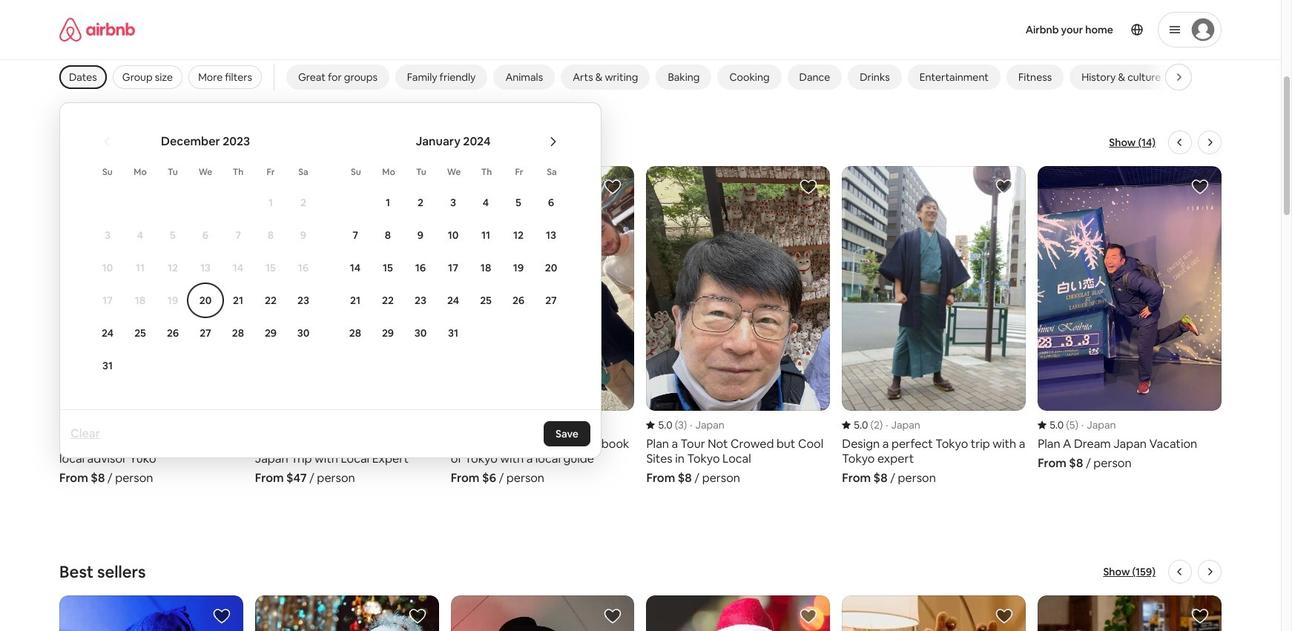 Task type: describe. For each thing, give the bounding box(es) containing it.
learn & plan a kyoto trip with local advisor yuko group
[[59, 166, 243, 486]]

rating 5.0 out of 5; 5 reviews image
[[1038, 419, 1079, 432]]

new this week group
[[0, 0, 1292, 48]]

profile element
[[770, 0, 1222, 59]]

great for groups element
[[298, 70, 377, 84]]

fitness element
[[1018, 70, 1052, 84]]

save this experience image inside create a customized guide book of tokyo with a local guide group
[[604, 178, 622, 196]]

create a customized guide book of tokyo with a local guide group
[[451, 166, 635, 486]]

plan the perfect customised japan trip with local expert group
[[255, 166, 439, 486]]

baking element
[[668, 70, 700, 84]]

calendar application
[[75, 118, 1076, 395]]

plan a dream japan vacation group
[[1038, 166, 1222, 471]]

cooking element
[[730, 70, 770, 84]]

rating 5.0 out of 5; 3 reviews image
[[646, 419, 687, 432]]



Task type: locate. For each thing, give the bounding box(es) containing it.
save this experience image
[[604, 178, 622, 196], [1191, 178, 1209, 196], [213, 608, 231, 626], [408, 608, 426, 626], [800, 608, 818, 626], [996, 608, 1013, 626]]

drinks element
[[860, 70, 890, 84]]

rating 5.0 out of 5; 14 reviews image
[[59, 419, 105, 432]]

entertainment element
[[920, 70, 989, 84]]

magic element
[[1191, 70, 1219, 84]]

plan a tour not crowed but cool sites in tokyo local group
[[646, 166, 830, 486]]

animals element
[[505, 70, 543, 84]]

rating 5.0 out of 5; 2 reviews image
[[842, 419, 883, 432]]

family friendly element
[[407, 70, 476, 84]]

save this experience image inside plan a dream japan vacation group
[[1191, 178, 1209, 196]]

save this experience image
[[800, 178, 818, 196], [996, 178, 1013, 196], [604, 608, 622, 626], [1191, 608, 1209, 626]]

design a perfect tokyo trip with a tokyo expert group
[[842, 166, 1026, 486]]

dance element
[[799, 70, 830, 84]]

history & culture element
[[1082, 70, 1161, 84]]

arts & writing element
[[573, 70, 638, 84]]



Task type: vqa. For each thing, say whether or not it's contained in the screenshot.
right like
no



